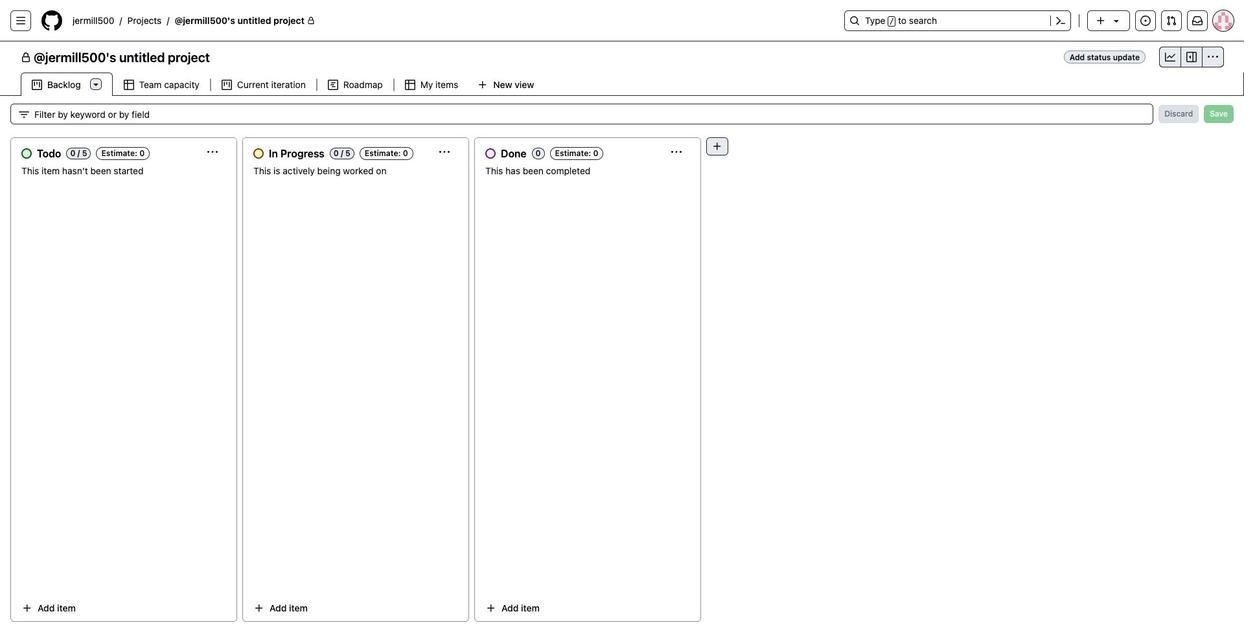 Task type: describe. For each thing, give the bounding box(es) containing it.
triangle down image
[[1111, 16, 1122, 26]]

issue opened image
[[1141, 16, 1151, 26]]

view filters region
[[10, 104, 1234, 124]]

lock image
[[307, 17, 315, 25]]

git pull request image
[[1166, 16, 1177, 26]]



Task type: vqa. For each thing, say whether or not it's contained in the screenshot.
the lock ICON
yes



Task type: locate. For each thing, give the bounding box(es) containing it.
Filter by keyword or by field field
[[34, 104, 1143, 124]]

view options for backlog image
[[91, 79, 101, 89]]

plus image
[[1096, 16, 1106, 26]]

list
[[67, 10, 837, 31]]

tab panel
[[0, 96, 1244, 627]]

tab list
[[21, 73, 563, 97]]

sc 9kayk9 0 image inside project navigation
[[21, 52, 31, 63]]

sc 9kayk9 0 image inside "view filters" region
[[19, 109, 29, 120]]

sc 9kayk9 0 image
[[1165, 52, 1176, 62], [1187, 52, 1197, 62], [1208, 52, 1218, 62], [222, 80, 232, 90]]

project navigation
[[0, 41, 1244, 73]]

command palette image
[[1056, 16, 1066, 26]]

sc 9kayk9 0 image
[[21, 52, 31, 63], [32, 80, 42, 90], [124, 80, 134, 90], [328, 80, 338, 90], [405, 80, 415, 90], [19, 109, 29, 120]]

notifications image
[[1192, 16, 1203, 26]]

homepage image
[[41, 10, 62, 31]]



